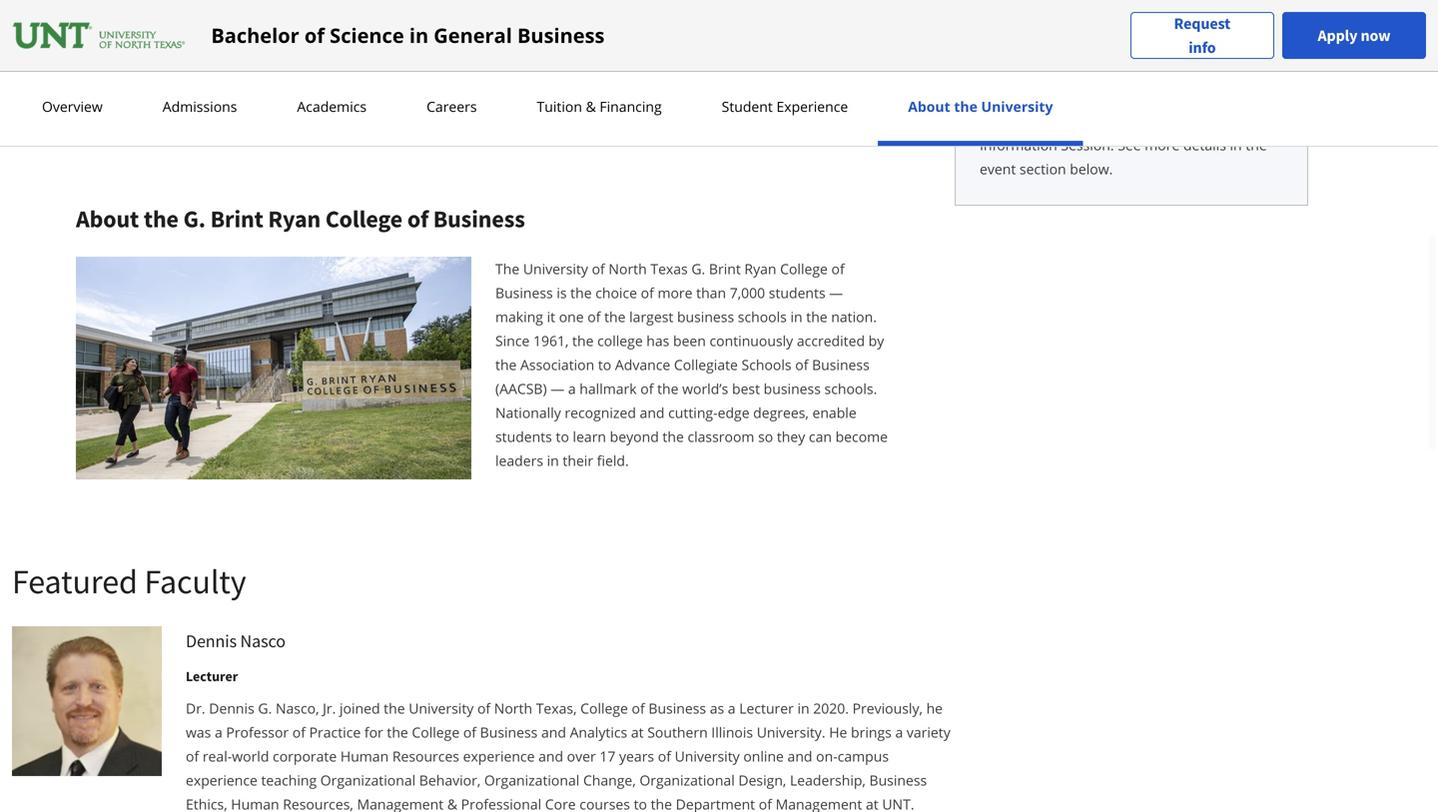 Task type: describe. For each thing, give the bounding box(es) containing it.
dr.
[[186, 699, 205, 718]]

0 horizontal spatial at
[[631, 723, 644, 742]]

in inside join a unt online information session. see more details in the event section below.
[[1231, 135, 1243, 154]]

schools
[[742, 355, 792, 374]]

1 vertical spatial human
[[231, 795, 279, 812]]

featured
[[12, 560, 138, 603]]

campus
[[838, 747, 889, 766]]

on-
[[817, 747, 838, 766]]

a down previously, on the bottom of the page
[[896, 723, 904, 742]]

0 vertical spatial &
[[586, 97, 596, 116]]

apply now
[[1318, 25, 1391, 45]]

schools.
[[825, 379, 878, 398]]

1 management from the left
[[357, 795, 444, 812]]

(aacsb)
[[496, 379, 547, 398]]

joined
[[340, 699, 380, 718]]

to inside dr. dennis g. nasco, jr. joined the university of north texas, college of business as a lecturer in 2020. previously, he was a professor of practice for the college of business and analytics at southern illinois university. he brings a variety of real-world corporate human resources experience and over 17 years of university online and on-campus experience teaching organizational behavior, organizational change, organizational design, leadership, business ethics, human resources, management & professional core courses to the department of management at unt.
[[634, 795, 647, 812]]

7,
[[1051, 69, 1063, 88]]

association
[[521, 355, 595, 374]]

can
[[809, 427, 832, 446]]

core
[[545, 795, 576, 812]]

bachelor of science in general business
[[211, 21, 605, 49]]

in inside dr. dennis g. nasco, jr. joined the university of north texas, college of business as a lecturer in 2020. previously, he was a professor of practice for the college of business and analytics at southern illinois university. he brings a variety of real-world corporate human resources experience and over 17 years of university online and on-campus experience teaching organizational behavior, organizational change, organizational design, leadership, business ethics, human resources, management & professional core courses to the department of management at unt.
[[798, 699, 810, 718]]

department
[[676, 795, 756, 812]]

edge
[[718, 403, 750, 422]]

2024
[[1066, 69, 1098, 88]]

careers
[[427, 97, 477, 116]]

dennis nasco
[[186, 630, 286, 652]]

business up the 'southern'
[[649, 699, 707, 718]]

than
[[697, 283, 727, 302]]

university down illinois
[[675, 747, 740, 766]]

careers link
[[421, 97, 483, 116]]

professor
[[226, 723, 289, 742]]

texas
[[651, 259, 688, 278]]

requirements:
[[980, 26, 1083, 45]]

1 organizational from the left
[[321, 771, 416, 790]]

illinois
[[712, 723, 754, 742]]

business down accredited on the right top of page
[[812, 355, 870, 374]]

become
[[836, 427, 888, 446]]

college
[[598, 331, 643, 350]]

student experience link
[[716, 97, 855, 116]]

choice
[[596, 283, 638, 302]]

ethics,
[[186, 795, 227, 812]]

world
[[232, 747, 269, 766]]

7,000
[[730, 283, 766, 302]]

0 horizontal spatial admissions
[[163, 97, 237, 116]]

0 vertical spatial —
[[830, 283, 844, 302]]

a right was
[[215, 723, 223, 742]]

2 organizational from the left
[[485, 771, 580, 790]]

info
[[1189, 37, 1217, 57]]

years
[[620, 747, 655, 766]]

january
[[998, 69, 1047, 88]]

university.
[[757, 723, 826, 742]]

university down january
[[982, 97, 1054, 116]]

advance
[[615, 355, 671, 374]]

so
[[759, 427, 774, 446]]

university inside the university of north texas g. brint ryan college of business is the choice of more than 7,000 students — making it one of the largest business schools in the nation. since 1961, the college has been continuously accredited by the association to advance collegiate schools of business (aacsb) — a hallmark of the world's best business schools. nationally recognized and cutting-edge degrees, enable students to learn beyond the classroom so they can become leaders in their field.
[[523, 259, 589, 278]]

domestic
[[980, 2, 1046, 21]]

enable
[[813, 403, 857, 422]]

change,
[[584, 771, 636, 790]]

hallmark
[[580, 379, 637, 398]]

financing
[[600, 97, 662, 116]]

0 horizontal spatial lecturer
[[186, 667, 238, 685]]

tuition
[[537, 97, 582, 116]]

he
[[927, 699, 943, 718]]

see
[[1118, 135, 1142, 154]]

university of north texas image
[[12, 19, 187, 51]]

the university of north texas g. brint ryan college of business is the choice of more than 7,000 students — making it one of the largest business schools in the nation. since 1961, the college has been continuously accredited by the association to advance collegiate schools of business (aacsb) — a hallmark of the world's best business schools. nationally recognized and cutting-edge degrees, enable students to learn beyond the classroom so they can become leaders in their field.
[[496, 259, 888, 470]]

the inside join a unt online information session. see more details in the event section below.
[[1246, 135, 1268, 154]]

southern
[[648, 723, 708, 742]]

0 horizontal spatial business
[[677, 307, 735, 326]]

about the university
[[909, 97, 1054, 116]]

classroom
[[688, 427, 755, 446]]

more inside join a unt online information session. see more details in the event section below.
[[1145, 135, 1180, 154]]

resources,
[[283, 795, 354, 812]]

leaders
[[496, 451, 544, 470]]

admissions link
[[157, 97, 243, 116]]

real-
[[203, 747, 232, 766]]

lecturer inside dr. dennis g. nasco, jr. joined the university of north texas, college of business as a lecturer in 2020. previously, he was a professor of practice for the college of business and analytics at southern illinois university. he brings a variety of real-world corporate human resources experience and over 17 years of university online and on-campus experience teaching organizational behavior, organizational change, organizational design, leadership, business ethics, human resources, management & professional core courses to the department of management at unt.
[[740, 699, 794, 718]]

business up unt.
[[870, 771, 928, 790]]

tuition & financing link
[[531, 97, 668, 116]]

about for about the g. brint ryan college of business
[[76, 204, 139, 234]]

online
[[744, 747, 784, 766]]

dennis nasco image
[[12, 626, 162, 776]]

brint inside the university of north texas g. brint ryan college of business is the choice of more than 7,000 students — making it one of the largest business schools in the nation. since 1961, the college has been continuously accredited by the association to advance collegiate schools of business (aacsb) — a hallmark of the world's best business schools. nationally recognized and cutting-edge degrees, enable students to learn beyond the classroom so they can become leaders in their field.
[[709, 259, 741, 278]]

best
[[732, 379, 760, 398]]

general
[[434, 21, 512, 49]]

was
[[186, 723, 211, 742]]

3 organizational from the left
[[640, 771, 735, 790]]

below.
[[1070, 159, 1113, 178]]

they
[[777, 427, 806, 446]]

and left over
[[539, 747, 564, 766]]

north inside dr. dennis g. nasco, jr. joined the university of north texas, college of business as a lecturer in 2020. previously, he was a professor of practice for the college of business and analytics at southern illinois university. he brings a variety of real-world corporate human resources experience and over 17 years of university online and on-campus experience teaching organizational behavior, organizational change, organizational design, leadership, business ethics, human resources, management & professional core courses to the department of management at unt.
[[494, 699, 533, 718]]

1961,
[[534, 331, 569, 350]]

cutting-
[[669, 403, 718, 422]]

apply
[[1318, 25, 1358, 45]]

session.
[[1062, 135, 1115, 154]]

degrees,
[[754, 403, 809, 422]]

about for about the university
[[909, 97, 951, 116]]

0 horizontal spatial students
[[496, 427, 552, 446]]



Task type: vqa. For each thing, say whether or not it's contained in the screenshot.
TEXAS,
yes



Task type: locate. For each thing, give the bounding box(es) containing it.
0 vertical spatial admissions
[[1115, 2, 1195, 21]]

1 horizontal spatial business
[[764, 379, 821, 398]]

2 horizontal spatial g.
[[692, 259, 706, 278]]

0 vertical spatial students
[[769, 283, 826, 302]]

1 vertical spatial brint
[[709, 259, 741, 278]]

professional
[[461, 795, 542, 812]]

in up 'university.' on the bottom right of page
[[798, 699, 810, 718]]

1 horizontal spatial at
[[866, 795, 879, 812]]

a right join
[[1136, 111, 1144, 130]]

1 vertical spatial lecturer
[[740, 699, 794, 718]]

more inside the university of north texas g. brint ryan college of business is the choice of more than 7,000 students — making it one of the largest business schools in the nation. since 1961, the college has been continuously accredited by the association to advance collegiate schools of business (aacsb) — a hallmark of the world's best business schools. nationally recognized and cutting-edge degrees, enable students to learn beyond the classroom so they can become leaders in their field.
[[658, 283, 693, 302]]

analytics
[[570, 723, 628, 742]]

2 horizontal spatial to
[[634, 795, 647, 812]]

bachelor
[[211, 21, 299, 49]]

the
[[955, 97, 978, 116], [1246, 135, 1268, 154], [144, 204, 179, 234], [571, 283, 592, 302], [605, 307, 626, 326], [807, 307, 828, 326], [573, 331, 594, 350], [496, 355, 517, 374], [658, 379, 679, 398], [663, 427, 684, 446], [384, 699, 405, 718], [387, 723, 408, 742], [651, 795, 672, 812]]

0 vertical spatial experience
[[463, 747, 535, 766]]

1 horizontal spatial g.
[[258, 699, 272, 718]]

field.
[[597, 451, 629, 470]]

request
[[1175, 13, 1231, 33]]

business up tuition
[[518, 21, 605, 49]]

1 vertical spatial more
[[658, 283, 693, 302]]

2 vertical spatial g.
[[258, 699, 272, 718]]

tuition & financing
[[537, 97, 662, 116]]

1 vertical spatial business
[[764, 379, 821, 398]]

dennis inside dr. dennis g. nasco, jr. joined the university of north texas, college of business as a lecturer in 2020. previously, he was a professor of practice for the college of business and analytics at southern illinois university. he brings a variety of real-world corporate human resources experience and over 17 years of university online and on-campus experience teaching organizational behavior, organizational change, organizational design, leadership, business ethics, human resources, management & professional core courses to the department of management at unt.
[[209, 699, 255, 718]]

upcoming
[[980, 111, 1051, 130]]

unt.
[[883, 795, 915, 812]]

in right details on the top of the page
[[1231, 135, 1243, 154]]

to right courses
[[634, 795, 647, 812]]

ryan
[[268, 204, 321, 234], [745, 259, 777, 278]]

1 vertical spatial &
[[447, 795, 458, 812]]

collegiate
[[674, 355, 738, 374]]

experience
[[777, 97, 849, 116]]

overview
[[42, 97, 103, 116]]

unt
[[1148, 111, 1176, 130]]

ryan inside the university of north texas g. brint ryan college of business is the choice of more than 7,000 students — making it one of the largest business schools in the nation. since 1961, the college has been continuously accredited by the association to advance collegiate schools of business (aacsb) — a hallmark of the world's best business schools. nationally recognized and cutting-edge degrees, enable students to learn beyond the classroom so they can become leaders in their field.
[[745, 259, 777, 278]]

1 horizontal spatial organizational
[[485, 771, 580, 790]]

1 horizontal spatial management
[[776, 795, 863, 812]]

1 horizontal spatial ryan
[[745, 259, 777, 278]]

0 horizontal spatial experience
[[186, 771, 258, 790]]

0 vertical spatial dennis
[[186, 630, 237, 652]]

apply now button
[[1283, 12, 1427, 59]]

—
[[830, 283, 844, 302], [551, 379, 565, 398]]

management down leadership,
[[776, 795, 863, 812]]

1 horizontal spatial about
[[909, 97, 951, 116]]

university up is on the top of page
[[523, 259, 589, 278]]

management down resources
[[357, 795, 444, 812]]

accredited
[[797, 331, 865, 350]]

academics link
[[291, 97, 373, 116]]

0 vertical spatial lecturer
[[186, 667, 238, 685]]

and inside the university of north texas g. brint ryan college of business is the choice of more than 7,000 students — making it one of the largest business schools in the nation. since 1961, the college has been continuously accredited by the association to advance collegiate schools of business (aacsb) — a hallmark of the world's best business schools. nationally recognized and cutting-edge degrees, enable students to learn beyond the classroom so they can become leaders in their field.
[[640, 403, 665, 422]]

1 horizontal spatial north
[[609, 259, 647, 278]]

join
[[1108, 111, 1133, 130]]

request info
[[1175, 13, 1231, 57]]

g. inside dr. dennis g. nasco, jr. joined the university of north texas, college of business as a lecturer in 2020. previously, he was a professor of practice for the college of business and analytics at southern illinois university. he brings a variety of real-world corporate human resources experience and over 17 years of university online and on-campus experience teaching organizational behavior, organizational change, organizational design, leadership, business ethics, human resources, management & professional core courses to the department of management at unt.
[[258, 699, 272, 718]]

0 vertical spatial about
[[909, 97, 951, 116]]

2020.
[[814, 699, 849, 718]]

jr.
[[323, 699, 336, 718]]

0 horizontal spatial g.
[[183, 204, 206, 234]]

students
[[769, 283, 826, 302], [496, 427, 552, 446]]

admissions down bachelor
[[163, 97, 237, 116]]

about
[[909, 97, 951, 116], [76, 204, 139, 234]]

north
[[609, 259, 647, 278], [494, 699, 533, 718]]

one
[[559, 307, 584, 326]]

it
[[547, 307, 556, 326]]

north up choice
[[609, 259, 647, 278]]

events:
[[1054, 111, 1105, 130]]

1 vertical spatial to
[[556, 427, 569, 446]]

university up resources
[[409, 699, 474, 718]]

0 horizontal spatial &
[[447, 795, 458, 812]]

students up schools on the top right
[[769, 283, 826, 302]]

human down teaching
[[231, 795, 279, 812]]

0 horizontal spatial north
[[494, 699, 533, 718]]

1 horizontal spatial admissions
[[1115, 2, 1195, 21]]

college inside the university of north texas g. brint ryan college of business is the choice of more than 7,000 students — making it one of the largest business schools in the nation. since 1961, the college has been continuously accredited by the association to advance collegiate schools of business (aacsb) — a hallmark of the world's best business schools. nationally recognized and cutting-edge degrees, enable students to learn beyond the classroom so they can become leaders in their field.
[[781, 259, 828, 278]]

0 horizontal spatial ryan
[[268, 204, 321, 234]]

world's
[[683, 379, 729, 398]]

1 vertical spatial students
[[496, 427, 552, 446]]

lecturer up 'university.' on the bottom right of page
[[740, 699, 794, 718]]

business down "than"
[[677, 307, 735, 326]]

business
[[518, 21, 605, 49], [433, 204, 525, 234], [496, 283, 553, 302], [812, 355, 870, 374], [649, 699, 707, 718], [480, 723, 538, 742], [870, 771, 928, 790]]

0 vertical spatial more
[[1145, 135, 1180, 154]]

2 vertical spatial to
[[634, 795, 647, 812]]

experience up professional
[[463, 747, 535, 766]]

0 horizontal spatial brint
[[210, 204, 264, 234]]

of
[[305, 21, 325, 49], [408, 204, 429, 234], [592, 259, 605, 278], [832, 259, 845, 278], [641, 283, 654, 302], [588, 307, 601, 326], [796, 355, 809, 374], [641, 379, 654, 398], [478, 699, 491, 718], [632, 699, 645, 718], [293, 723, 306, 742], [463, 723, 477, 742], [186, 747, 199, 766], [658, 747, 671, 766], [759, 795, 772, 812]]

and down texas,
[[542, 723, 567, 742]]

academics
[[297, 97, 367, 116]]

0 vertical spatial human
[[341, 747, 389, 766]]

dennis
[[186, 630, 237, 652], [209, 699, 255, 718]]

admissions up info
[[1115, 2, 1195, 21]]

— up nation.
[[830, 283, 844, 302]]

1 vertical spatial —
[[551, 379, 565, 398]]

admissions
[[1115, 2, 1195, 21], [163, 97, 237, 116]]

the
[[496, 259, 520, 278]]

more down unt
[[1145, 135, 1180, 154]]

& inside dr. dennis g. nasco, jr. joined the university of north texas, college of business as a lecturer in 2020. previously, he was a professor of practice for the college of business and analytics at southern illinois university. he brings a variety of real-world corporate human resources experience and over 17 years of university online and on-campus experience teaching organizational behavior, organizational change, organizational design, leadership, business ethics, human resources, management & professional core courses to the department of management at unt.
[[447, 795, 458, 812]]

0 horizontal spatial to
[[556, 427, 569, 446]]

previously,
[[853, 699, 923, 718]]

0 horizontal spatial more
[[658, 283, 693, 302]]

at
[[631, 723, 644, 742], [866, 795, 879, 812]]

1 horizontal spatial to
[[598, 355, 612, 374]]

1 horizontal spatial students
[[769, 283, 826, 302]]

business down texas,
[[480, 723, 538, 742]]

1 horizontal spatial &
[[586, 97, 596, 116]]

17
[[600, 747, 616, 766]]

1 horizontal spatial —
[[830, 283, 844, 302]]

nasco
[[240, 630, 286, 652]]

business up the the
[[433, 204, 525, 234]]

overview link
[[36, 97, 109, 116]]

organizational up department on the bottom
[[640, 771, 735, 790]]

faculty
[[144, 560, 246, 603]]

1 vertical spatial dennis
[[209, 699, 255, 718]]

&
[[586, 97, 596, 116], [447, 795, 458, 812]]

1 vertical spatial ryan
[[745, 259, 777, 278]]

section
[[1020, 159, 1067, 178]]

and up beyond
[[640, 403, 665, 422]]

1 vertical spatial admissions
[[163, 97, 237, 116]]

a down association
[[568, 379, 576, 398]]

recognized
[[565, 403, 636, 422]]

a inside join a unt online information session. see more details in the event section below.
[[1136, 111, 1144, 130]]

0 vertical spatial at
[[631, 723, 644, 742]]

in right schools on the top right
[[791, 307, 803, 326]]

students up leaders
[[496, 427, 552, 446]]

1 horizontal spatial brint
[[709, 259, 741, 278]]

0 vertical spatial brint
[[210, 204, 264, 234]]

a right as
[[728, 699, 736, 718]]

0 vertical spatial business
[[677, 307, 735, 326]]

1 vertical spatial north
[[494, 699, 533, 718]]

dr. dennis g. nasco, jr. joined the university of north texas, college of business as a lecturer in 2020. previously, he was a professor of practice for the college of business and analytics at southern illinois university. he brings a variety of real-world corporate human resources experience and over 17 years of university online and on-campus experience teaching organizational behavior, organizational change, organizational design, leadership, business ethics, human resources, management & professional core courses to the department of management at unt.
[[186, 699, 951, 812]]

— down association
[[551, 379, 565, 398]]

g. inside the university of north texas g. brint ryan college of business is the choice of more than 7,000 students — making it one of the largest business schools in the nation. since 1961, the college has been continuously accredited by the association to advance collegiate schools of business (aacsb) — a hallmark of the world's best business schools. nationally recognized and cutting-edge degrees, enable students to learn beyond the classroom so they can become leaders in their field.
[[692, 259, 706, 278]]

students
[[1049, 2, 1112, 21]]

g. for about the g. brint ryan college of business
[[183, 204, 206, 234]]

behavior,
[[419, 771, 481, 790]]

organizational up core
[[485, 771, 580, 790]]

lecturer up dr.
[[186, 667, 238, 685]]

1 vertical spatial at
[[866, 795, 879, 812]]

dennis up professor
[[209, 699, 255, 718]]

1 horizontal spatial lecturer
[[740, 699, 794, 718]]

over
[[567, 747, 596, 766]]

2 management from the left
[[776, 795, 863, 812]]

0 vertical spatial g.
[[183, 204, 206, 234]]

& right tuition
[[586, 97, 596, 116]]

0 vertical spatial to
[[598, 355, 612, 374]]

business
[[677, 307, 735, 326], [764, 379, 821, 398]]

in left their
[[547, 451, 559, 470]]

about the g. brint ryan college of business
[[76, 204, 525, 234]]

more down texas
[[658, 283, 693, 302]]

corporate
[[273, 747, 337, 766]]

0 horizontal spatial management
[[357, 795, 444, 812]]

1 vertical spatial g.
[[692, 259, 706, 278]]

event
[[980, 159, 1016, 178]]

dennis left nasco at left bottom
[[186, 630, 237, 652]]

upcoming events:
[[980, 111, 1105, 130]]

nation.
[[832, 307, 877, 326]]

their
[[563, 451, 594, 470]]

january 7, 2024 list item
[[998, 68, 1284, 89]]

to left "learn"
[[556, 427, 569, 446]]

brings
[[851, 723, 892, 742]]

a inside the university of north texas g. brint ryan college of business is the choice of more than 7,000 students — making it one of the largest business schools in the nation. since 1961, the college has been continuously accredited by the association to advance collegiate schools of business (aacsb) — a hallmark of the world's best business schools. nationally recognized and cutting-edge degrees, enable students to learn beyond the classroom so they can become leaders in their field.
[[568, 379, 576, 398]]

since
[[496, 331, 530, 350]]

has
[[647, 331, 670, 350]]

0 vertical spatial ryan
[[268, 204, 321, 234]]

g. for dr. dennis g. nasco, jr. joined the university of north texas, college of business as a lecturer in 2020. previously, he was a professor of practice for the college of business and analytics at southern illinois university. he brings a variety of real-world corporate human resources experience and over 17 years of university online and on-campus experience teaching organizational behavior, organizational change, organizational design, leadership, business ethics, human resources, management & professional core courses to the department of management at unt.
[[258, 699, 272, 718]]

about the university link
[[903, 97, 1060, 116]]

variety
[[907, 723, 951, 742]]

& down behavior,
[[447, 795, 458, 812]]

information
[[980, 135, 1058, 154]]

online
[[1180, 111, 1223, 130]]

0 horizontal spatial organizational
[[321, 771, 416, 790]]

to up hallmark
[[598, 355, 612, 374]]

0 horizontal spatial —
[[551, 379, 565, 398]]

student experience
[[722, 97, 849, 116]]

organizational down for
[[321, 771, 416, 790]]

at up years on the bottom left
[[631, 723, 644, 742]]

experience down real- at the bottom
[[186, 771, 258, 790]]

lecturer
[[186, 667, 238, 685], [740, 699, 794, 718]]

as
[[710, 699, 725, 718]]

in right science
[[410, 21, 429, 49]]

business up making
[[496, 283, 553, 302]]

and down 'university.' on the bottom right of page
[[788, 747, 813, 766]]

featured faculty
[[12, 560, 246, 603]]

in
[[410, 21, 429, 49], [1231, 135, 1243, 154], [791, 307, 803, 326], [547, 451, 559, 470], [798, 699, 810, 718]]

domestic students admissions requirements:
[[980, 2, 1195, 45]]

0 vertical spatial north
[[609, 259, 647, 278]]

1 vertical spatial experience
[[186, 771, 258, 790]]

at left unt.
[[866, 795, 879, 812]]

more
[[1145, 135, 1180, 154], [658, 283, 693, 302]]

business up degrees,
[[764, 379, 821, 398]]

1 horizontal spatial more
[[1145, 135, 1180, 154]]

admissions inside domestic students admissions requirements:
[[1115, 2, 1195, 21]]

making
[[496, 307, 544, 326]]

north left texas,
[[494, 699, 533, 718]]

now
[[1361, 25, 1391, 45]]

0 horizontal spatial about
[[76, 204, 139, 234]]

north inside the university of north texas g. brint ryan college of business is the choice of more than 7,000 students — making it one of the largest business schools in the nation. since 1961, the college has been continuously accredited by the association to advance collegiate schools of business (aacsb) — a hallmark of the world's best business schools. nationally recognized and cutting-edge degrees, enable students to learn beyond the classroom so they can become leaders in their field.
[[609, 259, 647, 278]]

nationally
[[496, 403, 561, 422]]

human down for
[[341, 747, 389, 766]]

1 horizontal spatial human
[[341, 747, 389, 766]]

1 horizontal spatial experience
[[463, 747, 535, 766]]

1 vertical spatial about
[[76, 204, 139, 234]]

january 7, 2024
[[998, 69, 1098, 88]]

0 horizontal spatial human
[[231, 795, 279, 812]]

he
[[830, 723, 848, 742]]

university
[[982, 97, 1054, 116], [523, 259, 589, 278], [409, 699, 474, 718], [675, 747, 740, 766]]

2 horizontal spatial organizational
[[640, 771, 735, 790]]



